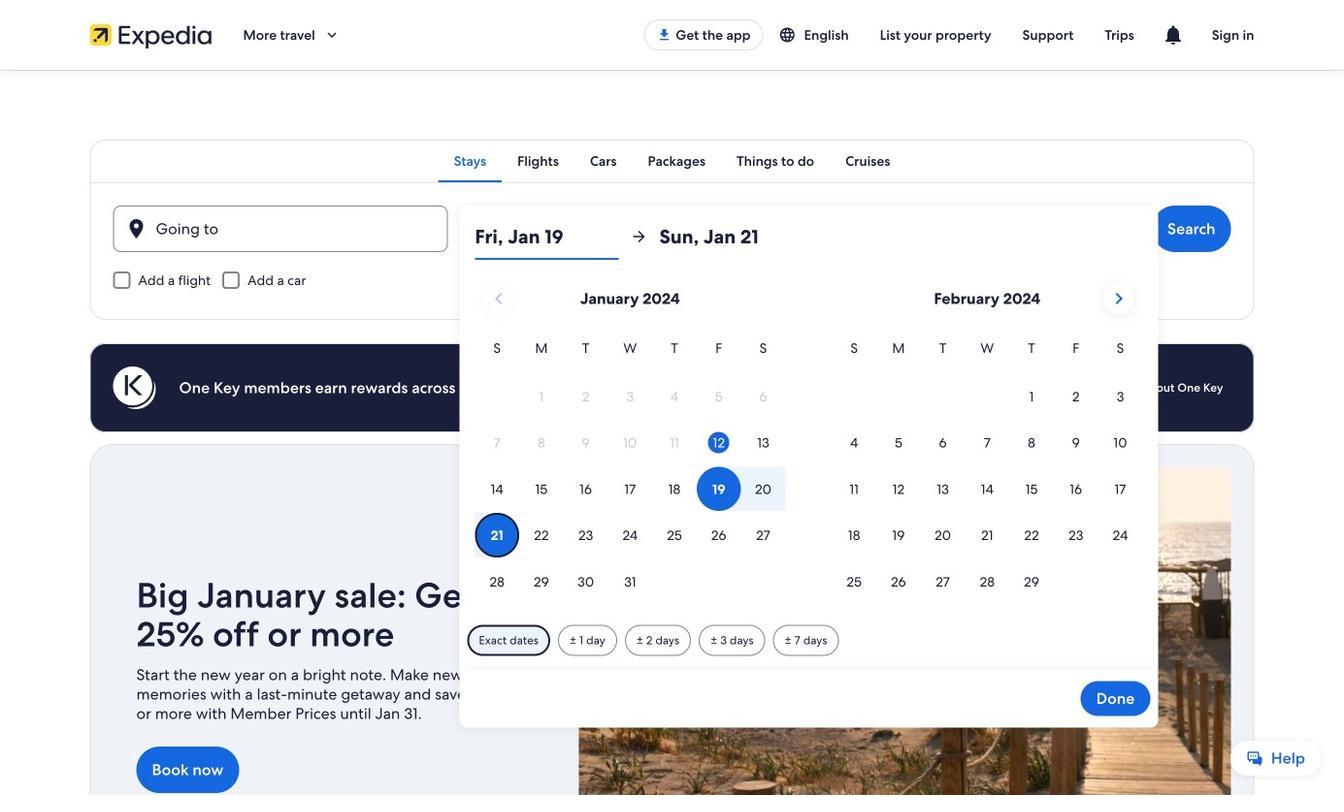 Task type: locate. For each thing, give the bounding box(es) containing it.
january 2024 element
[[475, 338, 786, 606]]

small image
[[779, 26, 804, 44]]

main content
[[0, 70, 1344, 796]]

application
[[475, 276, 1143, 606]]

february 2024 element
[[832, 338, 1143, 606]]

today element
[[708, 433, 730, 454]]

communication center icon image
[[1162, 23, 1185, 47]]

tab list
[[90, 140, 1255, 182]]



Task type: vqa. For each thing, say whether or not it's contained in the screenshot.
March 2024 ELEMENT
no



Task type: describe. For each thing, give the bounding box(es) containing it.
expedia logo image
[[90, 21, 212, 49]]

directional image
[[630, 228, 648, 246]]

download the app button image
[[656, 27, 672, 43]]

more travel image
[[323, 26, 341, 44]]

next month image
[[1107, 287, 1131, 311]]

previous month image
[[487, 287, 510, 311]]



